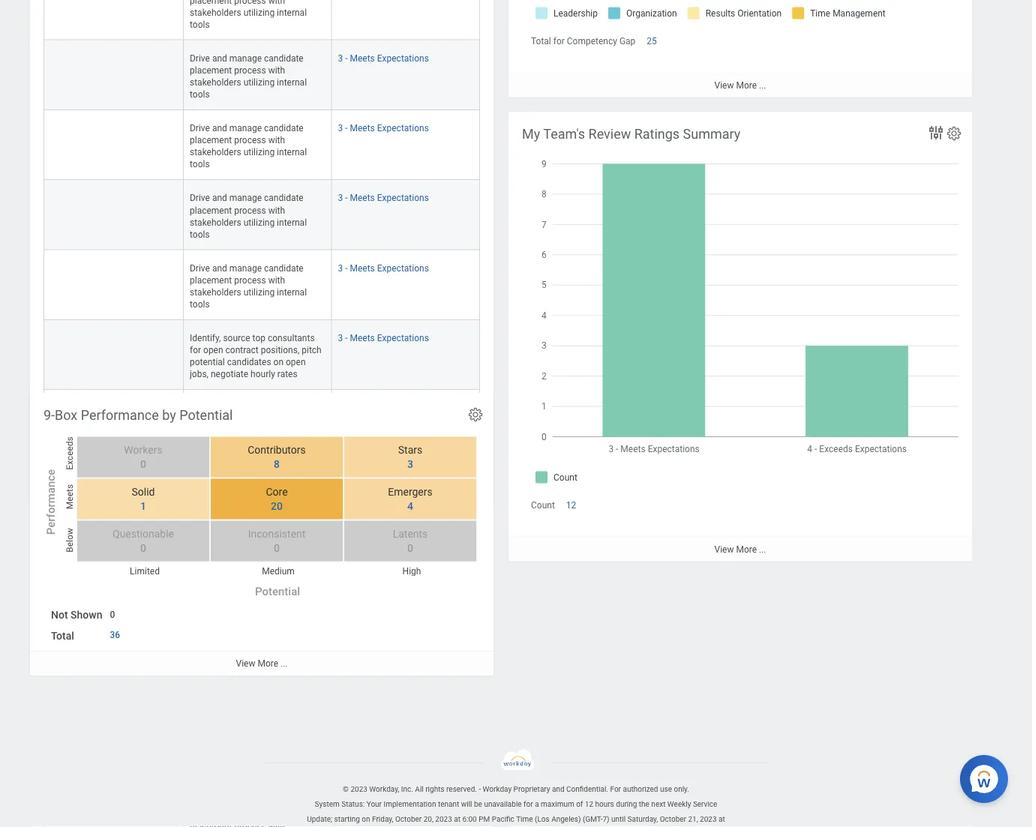 Task type: locate. For each thing, give the bounding box(es) containing it.
2 internal from the top
[[277, 148, 307, 158]]

for inside identify, source top consultants for open contract positions, pitch potential candidates on open jobs, negotiate hourly rates
[[190, 346, 201, 356]]

utilizing
[[244, 78, 275, 88], [244, 148, 275, 158], [244, 218, 275, 228], [244, 288, 275, 298]]

for left a
[[524, 800, 533, 809]]

2 vertical spatial for
[[524, 800, 533, 809]]

3 drive and manage candidate placement process with stakeholders utilizing internal tools from the top
[[190, 194, 307, 240]]

the
[[639, 800, 650, 809]]

next
[[652, 800, 666, 809]]

3 - meets expectations link for 2nd the drive and manage candidate placement process with stakeholders utilizing internal tools element from the bottom
[[338, 191, 429, 204]]

0 vertical spatial total
[[531, 36, 551, 46]]

0 vertical spatial for
[[554, 36, 565, 46]]

2 utilizing from the top
[[244, 148, 275, 158]]

for
[[554, 36, 565, 46], [190, 346, 201, 356], [524, 800, 533, 809]]

on left friday,
[[362, 815, 370, 824]]

0 down workers
[[140, 458, 146, 471]]

1 horizontal spatial potential
[[255, 585, 300, 598]]

by inside "increase close rate by 10% from prior year"
[[268, 450, 277, 460]]

0 vertical spatial 12
[[566, 500, 576, 511]]

2023 left at
[[435, 815, 452, 824]]

0 horizontal spatial performance
[[44, 470, 57, 536]]

4 with from the top
[[268, 276, 285, 286]]

row
[[44, 0, 480, 41], [44, 41, 480, 111], [44, 111, 480, 181], [44, 181, 480, 251], [44, 251, 480, 321], [44, 321, 480, 391], [44, 391, 480, 437], [44, 437, 480, 483]]

... inside my team's review ratings summary element
[[759, 545, 766, 555]]

for down identify,
[[190, 346, 201, 356]]

12 right of
[[585, 800, 594, 809]]

internal for 1st the drive and manage candidate placement process with stakeholders utilizing internal tools element from the bottom
[[277, 288, 307, 298]]

1 placement from the top
[[190, 66, 232, 76]]

20,
[[424, 815, 434, 824]]

3 3 - meets expectations from the top
[[338, 194, 429, 204]]

2 drive and manage candidate placement process with stakeholders utilizing internal tools from the top
[[190, 124, 307, 170]]

total inside 9-box performance by potential element
[[51, 630, 74, 643]]

be
[[474, 800, 482, 809]]

4 button
[[398, 500, 416, 514]]

process for 3rd the drive and manage candidate placement process with stakeholders utilizing internal tools element from the top of the "my team's goal review ratings" element
[[234, 136, 266, 146]]

positions,
[[261, 346, 300, 356]]

by
[[162, 408, 176, 424], [268, 450, 277, 460]]

1 drive and manage candidate placement process with stakeholders utilizing internal tools from the top
[[190, 54, 307, 100]]

3 stakeholders from the top
[[190, 218, 241, 228]]

12
[[566, 500, 576, 511], [585, 800, 594, 809]]

authorized
[[623, 785, 658, 794]]

0 inside not shown 0
[[110, 610, 115, 620]]

with
[[268, 66, 285, 76], [268, 136, 285, 146], [268, 206, 285, 216], [268, 276, 285, 286]]

5 3 - meets expectations link from the top
[[338, 331, 429, 344]]

2 vertical spatial performance
[[44, 470, 57, 536]]

2 horizontal spatial for
[[554, 36, 565, 46]]

2 stakeholders from the top
[[190, 148, 241, 158]]

costs
[[275, 416, 297, 426]]

team's
[[544, 127, 585, 143]]

12 right the count
[[566, 500, 576, 511]]

process for 2nd the drive and manage candidate placement process with stakeholders utilizing internal tools element from the bottom
[[234, 206, 266, 216]]

cell
[[44, 0, 184, 41], [332, 0, 480, 41], [44, 41, 184, 111], [44, 111, 184, 181], [44, 181, 184, 251], [44, 251, 184, 321], [44, 321, 184, 391]]

2 october from the left
[[660, 815, 687, 824]]

2 horizontal spatial performance
[[399, 450, 451, 460]]

4 3 - meets expectations from the top
[[338, 264, 429, 274]]

8 row from the top
[[44, 437, 480, 483]]

drive for 1st the drive and manage candidate placement process with stakeholders utilizing internal tools element from the bottom
[[190, 264, 210, 274]]

confidential.
[[567, 785, 609, 794]]

high
[[403, 566, 421, 577]]

and inside © 2023 workday, inc. all rights reserved. - workday proprietary and confidential. for authorized use only. system status: your implementation tenant will be unavailable for a maximum of 12 hours during the next weekly service update; starting on friday, october 20, 2023 at 6:00 pm pacific time (los angeles) (gmt-7) until saturday, october 21, 2023 a
[[552, 785, 565, 794]]

identify, source top consultants for open contract positions, pitch potential candidates on open jobs, negotiate hourly rates
[[190, 334, 322, 381]]

2023 right 21, on the right of page
[[700, 815, 717, 824]]

internal
[[277, 78, 307, 88], [277, 148, 307, 158], [277, 218, 307, 228], [277, 288, 307, 298]]

0 button for latents 0
[[398, 542, 416, 556]]

strategies
[[224, 404, 264, 414]]

more inside competency gap analysis element
[[736, 80, 757, 91]]

7 row from the top
[[44, 391, 480, 437]]

time
[[516, 815, 533, 824]]

1 vertical spatial by
[[268, 450, 277, 460]]

potential
[[180, 408, 233, 424], [255, 585, 300, 598]]

3 with from the top
[[268, 206, 285, 216]]

4 stakeholders from the top
[[190, 288, 241, 298]]

weekly
[[668, 800, 691, 809]]

potential
[[190, 358, 225, 368]]

drive and manage candidate placement process with stakeholders utilizing internal tools for 4th the drive and manage candidate placement process with stakeholders utilizing internal tools element from the bottom
[[190, 54, 307, 100]]

contract
[[226, 346, 259, 356]]

process for 1st the drive and manage candidate placement process with stakeholders utilizing internal tools element from the bottom
[[234, 276, 266, 286]]

0 vertical spatial performance
[[81, 408, 159, 424]]

manage for 2nd the drive and manage candidate placement process with stakeholders utilizing internal tools element from the bottom
[[229, 194, 262, 204]]

4 drive and manage candidate placement process with stakeholders utilizing internal tools from the top
[[190, 264, 307, 310]]

1 horizontal spatial 12
[[585, 800, 594, 809]]

box
[[55, 408, 77, 424]]

increase close rate by 10% from prior year element
[[190, 447, 317, 472]]

my
[[522, 127, 540, 143]]

0 button down workers
[[131, 458, 149, 472]]

5 - exceptional performance link
[[338, 447, 451, 460]]

footer
[[0, 750, 1033, 828]]

status:
[[342, 800, 365, 809]]

0 down latents
[[407, 542, 413, 555]]

9-
[[44, 408, 55, 424]]

only.
[[674, 785, 690, 794]]

open up rates
[[286, 358, 306, 368]]

3 - meets expectations
[[338, 54, 429, 64], [338, 124, 429, 134], [338, 194, 429, 204], [338, 264, 429, 274], [338, 334, 429, 344]]

0 vertical spatial by
[[162, 408, 176, 424]]

0 horizontal spatial for
[[190, 346, 201, 356]]

2 placement from the top
[[190, 136, 232, 146]]

2 row from the top
[[44, 41, 480, 111]]

competency gap analysis element
[[509, 0, 972, 98]]

view inside competency gap analysis element
[[715, 80, 734, 91]]

october down weekly
[[660, 815, 687, 824]]

0 inside latents 0
[[407, 542, 413, 555]]

and for 4th the drive and manage candidate placement process with stakeholders utilizing internal tools element from the bottom
[[212, 54, 227, 64]]

0 vertical spatial on
[[274, 358, 284, 368]]

not
[[51, 609, 68, 622]]

3 3 - meets expectations link from the top
[[338, 191, 429, 204]]

1 horizontal spatial on
[[362, 815, 370, 824]]

1 vertical spatial open
[[286, 358, 306, 368]]

1 horizontal spatial total
[[531, 36, 551, 46]]

4 drive from the top
[[190, 264, 210, 274]]

5 drive and manage candidate placement process with stakeholders utilizing internal tools element from the top
[[190, 261, 307, 310]]

- for 3 - meets expectations link related to identify, source top consultants for open contract positions, pitch potential candidates on open jobs, negotiate hourly rates element
[[345, 334, 348, 344]]

4 placement from the top
[[190, 276, 232, 286]]

0 button for questionable 0
[[131, 542, 149, 556]]

on inside © 2023 workday, inc. all rights reserved. - workday proprietary and confidential. for authorized use only. system status: your implementation tenant will be unavailable for a maximum of 12 hours during the next weekly service update; starting on friday, october 20, 2023 at 6:00 pm pacific time (los angeles) (gmt-7) until saturday, october 21, 2023 a
[[362, 815, 370, 824]]

limited
[[130, 566, 160, 577]]

1 3 - meets expectations link from the top
[[338, 51, 429, 64]]

potential up increase
[[180, 408, 233, 424]]

0 vertical spatial open
[[203, 346, 223, 356]]

4 internal from the top
[[277, 288, 307, 298]]

year
[[211, 462, 227, 472]]

0 horizontal spatial on
[[274, 358, 284, 368]]

4 process from the top
[[234, 276, 266, 286]]

more
[[736, 80, 757, 91], [258, 489, 278, 500], [736, 545, 757, 555], [258, 659, 278, 670]]

1 stakeholders from the top
[[190, 78, 241, 88]]

and for 1st the drive and manage candidate placement process with stakeholders utilizing internal tools element from the bottom
[[212, 264, 227, 274]]

on
[[274, 358, 284, 368], [362, 815, 370, 824]]

1 process from the top
[[234, 66, 266, 76]]

3 inside stars 3
[[407, 458, 413, 471]]

starting
[[334, 815, 360, 824]]

0 button for inconsistent 0
[[265, 542, 282, 556]]

0 button up "36"
[[110, 609, 117, 621]]

1 utilizing from the top
[[244, 78, 275, 88]]

exceptional
[[350, 450, 396, 460]]

1 drive from the top
[[190, 54, 210, 64]]

0 for workers 0
[[140, 458, 146, 471]]

0 button down questionable
[[131, 542, 149, 556]]

a
[[535, 800, 539, 809]]

total down not
[[51, 630, 74, 643]]

update;
[[307, 815, 332, 824]]

1 vertical spatial performance
[[399, 450, 451, 460]]

until
[[612, 815, 626, 824]]

... inside competency gap analysis element
[[759, 80, 766, 91]]

potential down medium
[[255, 585, 300, 598]]

rate
[[250, 450, 265, 460]]

1 internal from the top
[[277, 78, 307, 88]]

0 horizontal spatial october
[[395, 815, 422, 824]]

placement for 4th the drive and manage candidate placement process with stakeholders utilizing internal tools element from the bottom
[[190, 66, 232, 76]]

0 button down inconsistent
[[265, 542, 282, 556]]

by left develop
[[162, 408, 176, 424]]

4 3 - meets expectations link from the top
[[338, 261, 429, 274]]

0 horizontal spatial total
[[51, 630, 74, 643]]

by right rate
[[268, 450, 277, 460]]

at
[[454, 815, 461, 824]]

0 inside questionable 0
[[140, 542, 146, 555]]

3 placement from the top
[[190, 206, 232, 216]]

0 horizontal spatial 12
[[566, 500, 576, 511]]

0 down questionable
[[140, 542, 146, 555]]

by for rate
[[268, 450, 277, 460]]

on inside identify, source top consultants for open contract positions, pitch potential candidates on open jobs, negotiate hourly rates
[[274, 358, 284, 368]]

jobs,
[[190, 370, 209, 381]]

0 for inconsistent 0
[[274, 542, 280, 555]]

4 row from the top
[[44, 181, 480, 251]]

0 button for workers 0
[[131, 458, 149, 472]]

1 drive and manage candidate placement process with stakeholders utilizing internal tools element from the top
[[190, 0, 307, 30]]

october down implementation
[[395, 815, 422, 824]]

...
[[759, 80, 766, 91], [281, 489, 288, 500], [759, 545, 766, 555], [281, 659, 288, 670]]

20
[[271, 500, 283, 513]]

0 for latents 0
[[407, 542, 413, 555]]

0 horizontal spatial open
[[203, 346, 223, 356]]

below
[[65, 529, 75, 553]]

9-box performance by potential element
[[30, 394, 494, 677]]

1 horizontal spatial for
[[524, 800, 533, 809]]

performance inside "my team's goal review ratings" element
[[399, 450, 451, 460]]

2023 right ©
[[351, 785, 368, 794]]

0 horizontal spatial potential
[[180, 408, 233, 424]]

1 horizontal spatial by
[[268, 450, 277, 460]]

placement for 1st the drive and manage candidate placement process with stakeholders utilizing internal tools element from the bottom
[[190, 276, 232, 286]]

hourly
[[251, 370, 275, 381]]

total left the competency
[[531, 36, 551, 46]]

0 down inconsistent
[[274, 542, 280, 555]]

configure 9-box performance by potential image
[[467, 407, 484, 424]]

1 october from the left
[[395, 815, 422, 824]]

12 inside button
[[566, 500, 576, 511]]

... inside 9-box performance by potential element
[[281, 659, 288, 670]]

implementation
[[384, 800, 436, 809]]

0 horizontal spatial 2023
[[351, 785, 368, 794]]

2 3 - meets expectations link from the top
[[338, 121, 429, 134]]

solid
[[132, 486, 155, 499]]

0 button down latents
[[398, 542, 416, 556]]

3 drive and manage candidate placement process with stakeholders utilizing internal tools element from the top
[[190, 121, 307, 170]]

row containing adrian martin
[[44, 391, 480, 437]]

my team's goal review ratings element
[[30, 0, 494, 506]]

on down positions,
[[274, 358, 284, 368]]

3 internal from the top
[[277, 218, 307, 228]]

and
[[212, 54, 227, 64], [212, 124, 227, 134], [212, 194, 227, 204], [212, 264, 227, 274], [228, 416, 243, 426], [552, 785, 565, 794]]

3 candidate from the top
[[264, 194, 304, 204]]

total inside competency gap analysis element
[[531, 36, 551, 46]]

internal for 4th the drive and manage candidate placement process with stakeholders utilizing internal tools element from the bottom
[[277, 78, 307, 88]]

- inside © 2023 workday, inc. all rights reserved. - workday proprietary and confidential. for authorized use only. system status: your implementation tenant will be unavailable for a maximum of 12 hours during the next weekly service update; starting on friday, october 20, 2023 at 6:00 pm pacific time (los angeles) (gmt-7) until saturday, october 21, 2023 a
[[479, 785, 481, 794]]

negotiate
[[211, 370, 248, 381]]

will
[[461, 800, 472, 809]]

view more ... link
[[509, 73, 972, 98], [30, 482, 494, 506], [509, 537, 972, 562], [30, 652, 494, 677]]

2 drive from the top
[[190, 124, 210, 134]]

for inside © 2023 workday, inc. all rights reserved. - workday proprietary and confidential. for authorized use only. system status: your implementation tenant will be unavailable for a maximum of 12 hours during the next weekly service update; starting on friday, october 20, 2023 at 6:00 pm pacific time (los angeles) (gmt-7) until saturday, october 21, 2023 a
[[524, 800, 533, 809]]

4 manage from the top
[[229, 264, 262, 274]]

1 vertical spatial 12
[[585, 800, 594, 809]]

hours
[[595, 800, 614, 809]]

0 up "36"
[[110, 610, 115, 620]]

proprietary
[[514, 785, 550, 794]]

0 inside workers 0
[[140, 458, 146, 471]]

1 horizontal spatial october
[[660, 815, 687, 824]]

1 horizontal spatial open
[[286, 358, 306, 368]]

2 process from the top
[[234, 136, 266, 146]]

2 manage from the top
[[229, 124, 262, 134]]

drive and manage candidate placement process with stakeholders utilizing internal tools
[[190, 54, 307, 100], [190, 124, 307, 170], [190, 194, 307, 240], [190, 264, 307, 310]]

0 horizontal spatial by
[[162, 408, 176, 424]]

3 manage from the top
[[229, 194, 262, 204]]

3 drive from the top
[[190, 194, 210, 204]]

for left the competency
[[554, 36, 565, 46]]

1 vertical spatial for
[[190, 346, 201, 356]]

0 vertical spatial potential
[[180, 408, 233, 424]]

open up potential
[[203, 346, 223, 356]]

review
[[589, 127, 631, 143]]

stakeholders for 3rd the drive and manage candidate placement process with stakeholders utilizing internal tools element from the top of the "my team's goal review ratings" element
[[190, 148, 241, 158]]

36
[[110, 631, 120, 641]]

3 process from the top
[[234, 206, 266, 216]]

3 - meets expectations link for 3rd the drive and manage candidate placement process with stakeholders utilizing internal tools element from the top of the "my team's goal review ratings" element
[[338, 121, 429, 134]]

1 horizontal spatial performance
[[81, 408, 159, 424]]

1 with from the top
[[268, 66, 285, 76]]

1 vertical spatial on
[[362, 815, 370, 824]]

latents 0
[[393, 528, 428, 555]]

tools
[[190, 90, 210, 100], [190, 160, 210, 170], [190, 230, 210, 240], [190, 300, 210, 310]]

1 vertical spatial total
[[51, 630, 74, 643]]

0 inside inconsistent 0
[[274, 542, 280, 555]]

questionable 0
[[113, 528, 174, 555]]

6 row from the top
[[44, 321, 480, 391]]

row containing identify, source top consultants for open contract positions, pitch potential candidates on open jobs, negotiate hourly rates
[[44, 321, 480, 391]]

drive and manage candidate placement process with stakeholders utilizing internal tools element
[[190, 0, 307, 30], [190, 51, 307, 100], [190, 121, 307, 170], [190, 191, 307, 240], [190, 261, 307, 310]]

1 manage from the top
[[229, 54, 262, 64]]

placement
[[190, 66, 232, 76], [190, 136, 232, 146], [190, 206, 232, 216], [190, 276, 232, 286]]

and for 3rd the drive and manage candidate placement process with stakeholders utilizing internal tools element from the top of the "my team's goal review ratings" element
[[212, 124, 227, 134]]

3 utilizing from the top
[[244, 218, 275, 228]]

rates
[[277, 370, 298, 381]]

4 utilizing from the top
[[244, 288, 275, 298]]



Task type: describe. For each thing, give the bounding box(es) containing it.
- for 3 - meets expectations link corresponding to 2nd the drive and manage candidate placement process with stakeholders utilizing internal tools element from the bottom
[[345, 194, 348, 204]]

shown
[[71, 609, 102, 622]]

of
[[576, 800, 583, 809]]

exceeds
[[65, 437, 75, 471]]

internal for 2nd the drive and manage candidate placement process with stakeholders utilizing internal tools element from the bottom
[[277, 218, 307, 228]]

1 vertical spatial potential
[[255, 585, 300, 598]]

view more ... inside my team's review ratings summary element
[[715, 545, 766, 555]]

- for 4th the drive and manage candidate placement process with stakeholders utilizing internal tools element from the bottom's 3 - meets expectations link
[[345, 54, 348, 64]]

gap
[[620, 36, 636, 46]]

... inside "my team's goal review ratings" element
[[281, 489, 288, 500]]

5 3 - meets expectations from the top
[[338, 334, 429, 344]]

view more ... inside 9-box performance by potential element
[[236, 659, 288, 670]]

your
[[367, 800, 382, 809]]

during
[[616, 800, 637, 809]]

5 - exceptional performance
[[338, 450, 451, 460]]

unavailable
[[484, 800, 522, 809]]

0 button for not shown 0
[[110, 609, 117, 621]]

1 3 - meets expectations from the top
[[338, 54, 429, 64]]

(los
[[535, 815, 550, 824]]

view more ... inside "my team's goal review ratings" element
[[236, 489, 288, 500]]

20 button
[[262, 500, 285, 514]]

core
[[266, 486, 288, 499]]

use
[[660, 785, 672, 794]]

develop strategies to enhance revenues and reduce costs element
[[190, 401, 310, 426]]

count
[[531, 500, 555, 511]]

maximum
[[541, 800, 575, 809]]

my team's review ratings summary element
[[509, 112, 972, 562]]

© 2023 workday, inc. all rights reserved. - workday proprietary and confidential. for authorized use only. system status: your implementation tenant will be unavailable for a maximum of 12 hours during the next weekly service update; starting on friday, october 20, 2023 at 6:00 pm pacific time (los angeles) (gmt-7) until saturday, october 21, 2023 a
[[307, 785, 725, 828]]

1 expectations from the top
[[377, 54, 429, 64]]

core 20
[[266, 486, 288, 513]]

configure and view chart data image
[[927, 124, 945, 142]]

configure my team's review ratings summary image
[[946, 126, 963, 142]]

25 button
[[647, 35, 659, 47]]

for inside competency gap analysis element
[[554, 36, 565, 46]]

drive and manage candidate placement process with stakeholders utilizing internal tools for 2nd the drive and manage candidate placement process with stakeholders utilizing internal tools element from the bottom
[[190, 194, 307, 240]]

1 candidate from the top
[[264, 54, 304, 64]]

angeles)
[[552, 815, 581, 824]]

3 expectations from the top
[[377, 194, 429, 204]]

top
[[253, 334, 266, 344]]

2 3 - meets expectations from the top
[[338, 124, 429, 134]]

medium
[[262, 566, 295, 577]]

pacific
[[492, 815, 515, 824]]

36 button
[[110, 630, 122, 642]]

solid 1
[[132, 486, 155, 513]]

summary
[[683, 127, 741, 143]]

4 expectations from the top
[[377, 264, 429, 274]]

2 expectations from the top
[[377, 124, 429, 134]]

12 inside © 2023 workday, inc. all rights reserved. - workday proprietary and confidential. for authorized use only. system status: your implementation tenant will be unavailable for a maximum of 12 hours during the next weekly service update; starting on friday, october 20, 2023 at 6:00 pm pacific time (los angeles) (gmt-7) until saturday, october 21, 2023 a
[[585, 800, 594, 809]]

1 row from the top
[[44, 0, 480, 41]]

pitch
[[302, 346, 322, 356]]

7)
[[603, 815, 610, 824]]

8 button
[[265, 458, 282, 472]]

drive and manage candidate placement process with stakeholders utilizing internal tools for 1st the drive and manage candidate placement process with stakeholders utilizing internal tools element from the bottom
[[190, 264, 307, 310]]

contributors
[[248, 444, 306, 457]]

10%
[[279, 450, 296, 460]]

total for total
[[51, 630, 74, 643]]

workers 0
[[124, 444, 163, 471]]

reduce
[[245, 416, 273, 426]]

- for 3 - meets expectations link for 1st the drive and manage candidate placement process with stakeholders utilizing internal tools element from the bottom
[[345, 264, 348, 274]]

1
[[140, 500, 146, 513]]

source
[[223, 334, 250, 344]]

2 horizontal spatial 2023
[[700, 815, 717, 824]]

develop strategies to enhance revenues and reduce costs
[[190, 404, 310, 426]]

tenant
[[438, 800, 459, 809]]

2 with from the top
[[268, 136, 285, 146]]

meets inside 9-box performance by potential element
[[65, 485, 75, 510]]

4
[[407, 500, 413, 513]]

4 candidate from the top
[[264, 264, 304, 274]]

total for competency gap
[[531, 36, 636, 46]]

identify, source top consultants for open contract positions, pitch potential candidates on open jobs, negotiate hourly rates element
[[190, 331, 322, 381]]

stakeholders for 2nd the drive and manage candidate placement process with stakeholders utilizing internal tools element from the bottom
[[190, 218, 241, 228]]

placement for 2nd the drive and manage candidate placement process with stakeholders utilizing internal tools element from the bottom
[[190, 206, 232, 216]]

inc.
[[401, 785, 413, 794]]

questionable
[[113, 528, 174, 541]]

9-box performance by potential
[[44, 408, 233, 424]]

increase
[[190, 450, 224, 460]]

aesha pillay link
[[50, 447, 99, 460]]

not shown 0
[[51, 609, 115, 622]]

more inside "my team's goal review ratings" element
[[258, 489, 278, 500]]

25
[[647, 36, 657, 46]]

internal for 3rd the drive and manage candidate placement process with stakeholders utilizing internal tools element from the top of the "my team's goal review ratings" element
[[277, 148, 307, 158]]

3 tools from the top
[[190, 230, 210, 240]]

to
[[266, 404, 274, 414]]

more inside my team's review ratings summary element
[[736, 545, 757, 555]]

process for 4th the drive and manage candidate placement process with stakeholders utilizing internal tools element from the bottom
[[234, 66, 266, 76]]

develop
[[190, 404, 222, 414]]

consultants
[[268, 334, 315, 344]]

stars
[[398, 444, 423, 457]]

©
[[343, 785, 349, 794]]

4 drive and manage candidate placement process with stakeholders utilizing internal tools element from the top
[[190, 191, 307, 240]]

prior
[[190, 462, 208, 472]]

reserved.
[[446, 785, 477, 794]]

drive for 4th the drive and manage candidate placement process with stakeholders utilizing internal tools element from the bottom
[[190, 54, 210, 64]]

1 horizontal spatial 2023
[[435, 815, 452, 824]]

total for total for competency gap
[[531, 36, 551, 46]]

12 button
[[566, 500, 579, 512]]

emergers 4
[[388, 486, 433, 513]]

3 - meets expectations link for identify, source top consultants for open contract positions, pitch potential candidates on open jobs, negotiate hourly rates element
[[338, 331, 429, 344]]

4 tools from the top
[[190, 300, 210, 310]]

martin
[[79, 404, 105, 414]]

5 expectations from the top
[[377, 334, 429, 344]]

ratings
[[635, 127, 680, 143]]

- for 3 - meets expectations link related to 3rd the drive and manage candidate placement process with stakeholders utilizing internal tools element from the top of the "my team's goal review ratings" element
[[345, 124, 348, 134]]

view inside 9-box performance by potential element
[[236, 659, 255, 670]]

drive and manage candidate placement process with stakeholders utilizing internal tools for 3rd the drive and manage candidate placement process with stakeholders utilizing internal tools element from the top of the "my team's goal review ratings" element
[[190, 124, 307, 170]]

increase close rate by 10% from prior year
[[190, 450, 317, 472]]

- for 5 - exceptional performance link at left
[[345, 450, 348, 460]]

footer containing © 2023 workday, inc. all rights reserved. - workday proprietary and confidential. for authorized use only. system status: your implementation tenant will be unavailable for a maximum of 12 hours during the next weekly service update; starting on friday, october 20, 2023 at 6:00 pm pacific time (los angeles) (gmt-7) until saturday, october 21, 2023 a
[[0, 750, 1033, 828]]

stars 3
[[398, 444, 423, 471]]

close
[[226, 450, 248, 460]]

placement for 3rd the drive and manage candidate placement process with stakeholders utilizing internal tools element from the top of the "my team's goal review ratings" element
[[190, 136, 232, 146]]

3 - meets expectations link for 1st the drive and manage candidate placement process with stakeholders utilizing internal tools element from the bottom
[[338, 261, 429, 274]]

revenues
[[190, 416, 226, 426]]

stakeholders for 4th the drive and manage candidate placement process with stakeholders utilizing internal tools element from the bottom
[[190, 78, 241, 88]]

by for performance
[[162, 408, 176, 424]]

(gmt-
[[583, 815, 603, 824]]

3 row from the top
[[44, 111, 480, 181]]

0 for questionable 0
[[140, 542, 146, 555]]

and inside develop strategies to enhance revenues and reduce costs
[[228, 416, 243, 426]]

latents
[[393, 528, 428, 541]]

contributors 8
[[248, 444, 306, 471]]

and for 2nd the drive and manage candidate placement process with stakeholders utilizing internal tools element from the bottom
[[212, 194, 227, 204]]

2 tools from the top
[[190, 160, 210, 170]]

5
[[338, 450, 343, 460]]

enhance
[[276, 404, 310, 414]]

5 row from the top
[[44, 251, 480, 321]]

drive for 2nd the drive and manage candidate placement process with stakeholders utilizing internal tools element from the bottom
[[190, 194, 210, 204]]

1 button
[[131, 500, 149, 514]]

pillay
[[78, 450, 99, 460]]

view more ... inside competency gap analysis element
[[715, 80, 766, 91]]

adrian martin
[[50, 404, 105, 414]]

row containing aesha pillay
[[44, 437, 480, 483]]

my team's review ratings summary
[[522, 127, 741, 143]]

manage for 3rd the drive and manage candidate placement process with stakeholders utilizing internal tools element from the top of the "my team's goal review ratings" element
[[229, 124, 262, 134]]

2 candidate from the top
[[264, 124, 304, 134]]

aesha
[[50, 450, 75, 460]]

emergers
[[388, 486, 433, 499]]

workday,
[[369, 785, 399, 794]]

competency
[[567, 36, 617, 46]]

21,
[[688, 815, 698, 824]]

aesha pillay
[[50, 450, 99, 460]]

drive for 3rd the drive and manage candidate placement process with stakeholders utilizing internal tools element from the top of the "my team's goal review ratings" element
[[190, 124, 210, 134]]

manage for 4th the drive and manage candidate placement process with stakeholders utilizing internal tools element from the bottom
[[229, 54, 262, 64]]

3 - meets expectations link for 4th the drive and manage candidate placement process with stakeholders utilizing internal tools element from the bottom
[[338, 51, 429, 64]]

stakeholders for 1st the drive and manage candidate placement process with stakeholders utilizing internal tools element from the bottom
[[190, 288, 241, 298]]

service
[[693, 800, 718, 809]]

2 drive and manage candidate placement process with stakeholders utilizing internal tools element from the top
[[190, 51, 307, 100]]

1 tools from the top
[[190, 90, 210, 100]]

more inside 9-box performance by potential element
[[258, 659, 278, 670]]

manage for 1st the drive and manage candidate placement process with stakeholders utilizing internal tools element from the bottom
[[229, 264, 262, 274]]

adrian martin link
[[50, 401, 105, 414]]



Task type: vqa. For each thing, say whether or not it's contained in the screenshot.


